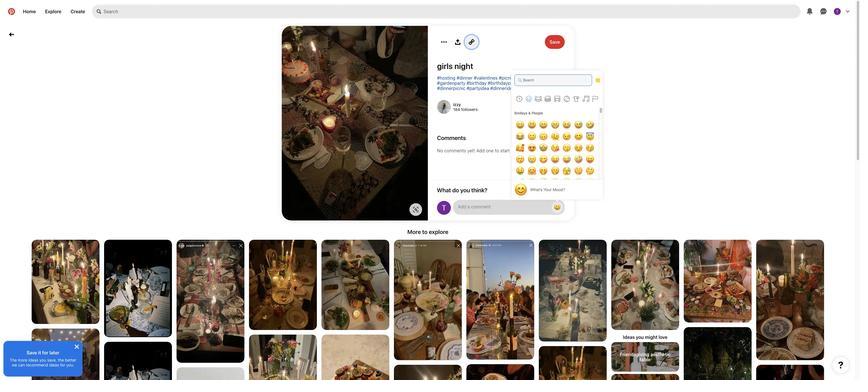 Task type: locate. For each thing, give the bounding box(es) containing it.
it
[[38, 351, 41, 356]]

#dinnerparty
[[529, 75, 556, 81]]

can
[[18, 363, 25, 368]]

cocktail aesthetics summer, cocktail party aesthetics, cocktail party aesthetic image
[[467, 365, 535, 380]]

tyler black image
[[835, 8, 842, 15]]

the inside save it for later the more ideas you save, the better we can recommend ideas for you.
[[58, 358, 64, 363]]

you right do
[[461, 187, 471, 194]]

1 vertical spatial for
[[60, 363, 65, 368]]

recommend
[[26, 363, 48, 368]]

this contains an image of: dinner party image
[[322, 240, 390, 330], [394, 240, 462, 361]]

heart eyes image
[[527, 142, 538, 154]]

smileys & people
[[515, 111, 544, 115]]

#birthdayparty #dinnerpicnic
[[437, 81, 553, 91]]

table
[[640, 357, 651, 362]]

0 horizontal spatial for
[[42, 351, 48, 356]]

0 vertical spatial the
[[512, 148, 518, 153]]

stuck out tongue winking eye image
[[562, 154, 573, 165]]

conversation.
[[519, 148, 547, 153]]

0 horizontal spatial to
[[423, 229, 428, 235]]

stuck out tongue closed eyes image
[[585, 154, 596, 165]]

6
[[544, 188, 547, 193]]

#partyidea
[[467, 86, 490, 91]]

your
[[544, 188, 552, 192]]

mood?
[[553, 188, 566, 192]]

1 horizontal spatial save
[[550, 39, 561, 45]]

1 vertical spatial this contains an image of: post-dinner details image
[[104, 342, 172, 380]]

this contains an image of: diner image
[[249, 240, 317, 330], [539, 347, 607, 380]]

for right it
[[42, 351, 48, 356]]

#hosting link
[[437, 75, 456, 81]]

#host
[[516, 75, 528, 81]]

yet!
[[468, 148, 476, 153]]

&
[[529, 111, 531, 115]]

this contains an image of: image
[[177, 240, 245, 363], [539, 240, 607, 342], [684, 240, 752, 323], [684, 328, 752, 380], [249, 335, 317, 380], [322, 335, 390, 380]]

0 vertical spatial to
[[495, 148, 499, 153]]

😃 button
[[454, 200, 565, 215], [552, 202, 564, 213]]

the
[[10, 358, 17, 363]]

smile image
[[538, 119, 550, 131]]

0 vertical spatial you
[[461, 187, 471, 194]]

kissing smiling eyes image
[[515, 154, 526, 165]]

0 vertical spatial for
[[42, 351, 48, 356]]

to right more
[[423, 229, 428, 235]]

ideas
[[28, 358, 38, 363], [49, 363, 59, 368]]

0 horizontal spatial ideas
[[28, 358, 38, 363]]

you down it
[[39, 358, 46, 363]]

sweat smile image
[[573, 119, 585, 131]]

click to shop image
[[413, 207, 419, 213]]

night
[[455, 61, 474, 71]]

we
[[12, 363, 17, 368]]

no comments yet! add one to start the conversation.
[[437, 148, 547, 153]]

blush image right wink image on the top right of page
[[573, 131, 585, 142]]

1 horizontal spatial for
[[60, 363, 65, 368]]

better
[[65, 358, 76, 363]]

this contains an image of: whimsical aesthetic dinner party image
[[394, 365, 462, 380]]

save
[[550, 39, 561, 45], [27, 351, 37, 356]]

#dinnerparty #gardenparty
[[437, 75, 556, 86]]

0 horizontal spatial save
[[27, 351, 37, 356]]

0 horizontal spatial the
[[58, 358, 64, 363]]

you inside save it for later the more ideas you save, the better we can recommend ideas for you.
[[39, 358, 46, 363]]

kissing heart image
[[550, 142, 561, 154]]

#birthday
[[467, 81, 487, 86]]

1 vertical spatial to
[[423, 229, 428, 235]]

0 horizontal spatial this contains an image of: dinner party image
[[322, 240, 390, 330]]

this contains an image of: elegant graduation party ideas aesthetic image
[[612, 240, 680, 330]]

save button
[[546, 35, 565, 49], [546, 35, 565, 49]]

1 vertical spatial this contains an image of: diner image
[[539, 347, 607, 380]]

0 horizontal spatial you
[[39, 358, 46, 363]]

Type to search for an emoji text field
[[515, 75, 593, 86]]

1 vertical spatial you
[[636, 335, 644, 340]]

rolling on the floor laughing image
[[585, 119, 596, 131]]

#partyidea link
[[467, 86, 490, 91]]

create link
[[66, 5, 90, 18]]

handmade personalised calligraphy place card tag please enquire for quantities to ensure i have enough silk ribbon to complete your order in the required time frame. ♡ details: - these are made to order by me by hand. please allow the estimated time after placing your order before dispatch for me to make these tags specially for you! - simply fill in the custom message with the name or names you require and use the drop down menu -black silk ribbon with black ink - if you need advice or have any image
[[177, 368, 245, 380]]

2 vertical spatial you
[[39, 358, 46, 363]]

yum image
[[538, 154, 550, 165]]

girls night
[[437, 61, 474, 71]]

save for save it for later the more ideas you save, the better we can recommend ideas for you.
[[27, 351, 37, 356]]

0 vertical spatial save
[[550, 39, 561, 45]]

more to explore
[[408, 229, 449, 235]]

what's your mood?
[[531, 188, 566, 192]]

for left the you.
[[60, 363, 65, 368]]

to right one
[[495, 148, 499, 153]]

#birthdaypicnic link
[[488, 81, 521, 86]]

1 vertical spatial save
[[27, 351, 37, 356]]

grinning image
[[515, 119, 526, 131]]

smiling face with 3 hearts image
[[515, 142, 526, 154]]

1 horizontal spatial this contains an image of: dinner party image
[[394, 240, 462, 361]]

1 vertical spatial the
[[58, 358, 64, 363]]

#valentines
[[474, 75, 498, 81]]

ideas down it
[[28, 358, 38, 363]]

comments button
[[437, 135, 565, 141]]

1 horizontal spatial this contains an image of: diner image
[[539, 347, 607, 380]]

save inside save it for later the more ideas you save, the better we can recommend ideas for you.
[[27, 351, 37, 356]]

ideas down later
[[49, 363, 59, 368]]

blush image
[[573, 131, 585, 142], [515, 183, 528, 196]]

laughing image
[[562, 119, 573, 131]]

the right the start
[[512, 148, 518, 153]]

0 vertical spatial this contains an image of: post-dinner details image
[[104, 240, 172, 338]]

1 horizontal spatial the
[[512, 148, 518, 153]]

you right ideas
[[636, 335, 644, 340]]

#birthdayparty
[[522, 81, 553, 86]]

stuck out tongue image
[[550, 154, 561, 165]]

blush image left "what's"
[[515, 183, 528, 196]]

0 horizontal spatial blush image
[[515, 183, 528, 196]]

#dinnerpicnic
[[437, 86, 466, 91]]

list
[[0, 240, 857, 380]]

grin image
[[550, 119, 561, 131]]

to
[[495, 148, 499, 153], [423, 229, 428, 235]]

2 horizontal spatial you
[[636, 335, 644, 340]]

1 vertical spatial blush image
[[515, 183, 528, 196]]

0 vertical spatial blush image
[[573, 131, 585, 142]]

this contains an image of: @oliverose image
[[32, 329, 100, 380]]

this contains an image of: post-dinner details image
[[104, 240, 172, 338], [104, 342, 172, 380]]

the
[[512, 148, 518, 153], [58, 358, 64, 363]]

you
[[461, 187, 471, 194], [636, 335, 644, 340], [39, 358, 46, 363]]

#picnic link
[[499, 75, 514, 81]]

face with peeking eye image
[[562, 165, 573, 177]]

relaxed image
[[573, 142, 585, 154]]

1 horizontal spatial blush image
[[573, 131, 585, 142]]

1 horizontal spatial to
[[495, 148, 499, 153]]

face with open eyes and hand over mouth image
[[550, 165, 561, 177]]

ideas you might love
[[624, 335, 668, 340]]

one
[[486, 148, 494, 153]]

1 horizontal spatial ideas
[[49, 363, 59, 368]]

for
[[42, 351, 48, 356], [60, 363, 65, 368]]

kissing closed eyes image
[[585, 142, 596, 154]]

reaction image
[[555, 187, 562, 194]]

money-mouth face image
[[515, 165, 526, 177]]

save,
[[47, 358, 57, 363]]

0 vertical spatial this contains an image of: diner image
[[249, 240, 317, 330]]

the right save,
[[58, 358, 64, 363]]

more
[[18, 358, 27, 363]]



Task type: describe. For each thing, give the bounding box(es) containing it.
love
[[659, 335, 668, 340]]

face with hand over mouth image
[[538, 165, 550, 177]]

#hosting
[[437, 75, 456, 81]]

izzy avatar link image
[[437, 100, 451, 114]]

#dinneridea
[[491, 86, 516, 91]]

do
[[453, 187, 460, 194]]

no
[[437, 148, 443, 153]]

people
[[532, 111, 544, 115]]

search icon image
[[97, 9, 101, 14]]

#gardenparty link
[[437, 81, 466, 86]]

what do you think?
[[437, 187, 488, 194]]

list containing ideas you might love
[[0, 240, 857, 380]]

#dinnerparty link
[[529, 75, 556, 81]]

kissing image
[[562, 142, 573, 154]]

what's
[[531, 188, 543, 192]]

later
[[50, 351, 59, 356]]

start
[[501, 148, 510, 153]]

think?
[[472, 187, 488, 194]]

explore
[[429, 229, 449, 235]]

melting face image
[[550, 131, 561, 142]]

0 horizontal spatial this contains an image of: diner image
[[249, 240, 317, 330]]

explore link
[[41, 5, 66, 18]]

this contains an image of: aprilinparis1947 image
[[757, 240, 825, 361]]

#gardenparty
[[437, 81, 466, 86]]

#birthday link
[[467, 81, 487, 86]]

girls
[[437, 61, 453, 71]]

more
[[408, 229, 421, 235]]

followers
[[462, 107, 478, 112]]

shushing face image
[[573, 165, 585, 177]]

girls night link
[[437, 61, 565, 71]]

save it for later the more ideas you save, the better we can recommend ideas for you.
[[10, 351, 76, 368]]

#birthdaypicnic
[[488, 81, 521, 86]]

izzy link
[[454, 102, 461, 107]]

comments
[[437, 135, 466, 141]]

home link
[[18, 5, 41, 18]]

you.
[[66, 363, 74, 368]]

184
[[454, 107, 460, 112]]

innocent image
[[585, 131, 596, 142]]

smileys
[[515, 111, 528, 115]]

joy image
[[515, 131, 526, 142]]

#valentines link
[[474, 75, 498, 81]]

hugging face image
[[527, 165, 538, 177]]

home
[[23, 9, 36, 14]]

#dinneridea link
[[491, 86, 516, 91]]

blacklashes1000 image
[[437, 201, 451, 215]]

upside-down face image
[[538, 131, 550, 142]]

smileys & people element
[[512, 108, 599, 380]]

add
[[477, 148, 485, 153]]

what
[[437, 187, 452, 194]]

#picnic
[[499, 75, 514, 81]]

this contains an image of: sydney campbell's amazon page image
[[757, 365, 825, 380]]

zany face image
[[573, 154, 585, 165]]

wink image
[[562, 131, 573, 142]]

2 this contains an image of: dinner party image from the left
[[394, 240, 462, 361]]

this contains an image of: 🍸dinner at mine image
[[467, 240, 535, 360]]

#dinner link
[[457, 75, 473, 81]]

Add a comment field
[[459, 204, 547, 210]]

explore
[[45, 9, 61, 14]]

Search text field
[[104, 5, 801, 18]]

1 horizontal spatial you
[[461, 187, 471, 194]]

#birthdayparty link
[[522, 81, 553, 86]]

thinking face image
[[585, 165, 596, 177]]

😃
[[554, 203, 561, 211]]

aesthetic
[[651, 352, 671, 357]]

friendsgiving aesthetic table link
[[612, 342, 680, 372]]

izzy
[[454, 102, 461, 107]]

comments
[[445, 148, 467, 153]]

#dinner
[[457, 75, 473, 81]]

1 this contains an image of: post-dinner details image from the top
[[104, 240, 172, 338]]

might
[[646, 335, 658, 340]]

star struck image
[[538, 142, 550, 154]]

smiley image
[[527, 119, 538, 131]]

#dinnerpicnic link
[[437, 86, 466, 91]]

izzy 184 followers
[[454, 102, 478, 112]]

2 this contains an image of: post-dinner details image from the top
[[104, 342, 172, 380]]

friendsgiving
[[620, 352, 650, 357]]

friendsgiving aesthetic table
[[620, 352, 671, 362]]

save for save
[[550, 39, 561, 45]]

#host link
[[516, 75, 528, 81]]

smiling face with tear image
[[527, 154, 538, 165]]

1 this contains an image of: dinner party image from the left
[[322, 240, 390, 330]]

create
[[71, 9, 85, 14]]

this contains an image of: 🪞 image
[[32, 240, 100, 325]]

ideas
[[624, 335, 635, 340]]

slightly smiling face image
[[527, 131, 538, 142]]



Task type: vqa. For each thing, say whether or not it's contained in the screenshot.
Personal at left
no



